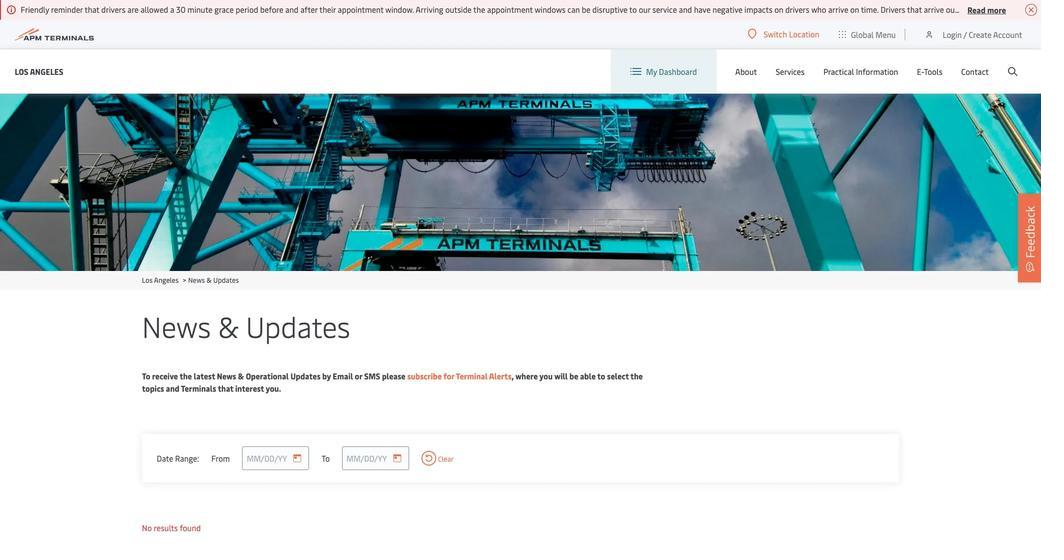 Task type: describe. For each thing, give the bounding box(es) containing it.
to receive the latest news & operational updates by email or sms please subscribe for terminal alerts
[[142, 371, 512, 382]]

contact
[[962, 66, 990, 77]]

read more
[[968, 4, 1007, 15]]

1 their from the left
[[320, 4, 336, 15]]

2 arrive from the left
[[925, 4, 945, 15]]

date range:
[[157, 453, 199, 464]]

feedback
[[1023, 206, 1039, 258]]

window.
[[386, 4, 414, 15]]

3 appointment from the left
[[993, 4, 1039, 15]]

able
[[581, 371, 596, 382]]

from
[[211, 453, 230, 464]]

information
[[857, 66, 899, 77]]

topics
[[142, 383, 164, 394]]

read more button
[[968, 3, 1007, 16]]

interest
[[235, 383, 264, 394]]

2 horizontal spatial and
[[679, 4, 693, 15]]

1 horizontal spatial los angeles link
[[142, 276, 179, 285]]

news & updates
[[142, 307, 351, 346]]

to for to
[[322, 453, 330, 464]]

where
[[516, 371, 538, 382]]

From text field
[[242, 447, 310, 471]]

clear
[[437, 455, 454, 464]]

account
[[994, 29, 1023, 40]]

practical information
[[824, 66, 899, 77]]

about
[[736, 66, 758, 77]]

receive
[[152, 371, 178, 382]]

global
[[852, 29, 874, 40]]

2 vertical spatial news
[[217, 371, 236, 382]]

no results found
[[142, 523, 201, 534]]

>
[[183, 276, 186, 285]]

create
[[969, 29, 992, 40]]

tools
[[925, 66, 943, 77]]

login / create account link
[[925, 20, 1023, 49]]

1 horizontal spatial the
[[474, 4, 486, 15]]

dashboard
[[659, 66, 697, 77]]

that inside , where you will be able to select the topics and terminals that interest you.
[[218, 383, 234, 394]]

date
[[157, 453, 173, 464]]

range:
[[175, 453, 199, 464]]

global menu
[[852, 29, 897, 40]]

minute
[[188, 4, 213, 15]]

, where you will be able to select the topics and terminals that interest you.
[[142, 371, 643, 394]]

30
[[176, 4, 186, 15]]

operational
[[246, 371, 289, 382]]

read
[[968, 4, 986, 15]]

can
[[568, 4, 580, 15]]

article listing 2 image
[[0, 94, 1042, 271]]

1 outside from the left
[[446, 4, 472, 15]]

allowed
[[141, 4, 168, 15]]

select
[[608, 371, 629, 382]]

arriving
[[416, 4, 444, 15]]

2 outside from the left
[[947, 4, 973, 15]]

our
[[639, 4, 651, 15]]

terminals
[[181, 383, 216, 394]]

switch location button
[[748, 29, 820, 39]]

subscribe
[[408, 371, 442, 382]]

0 horizontal spatial the
[[180, 371, 192, 382]]

close alert image
[[1026, 4, 1038, 16]]

switch
[[764, 29, 788, 39]]

1 horizontal spatial and
[[286, 4, 299, 15]]

grace
[[215, 4, 234, 15]]

0 horizontal spatial los angeles link
[[15, 65, 63, 78]]

email
[[333, 371, 353, 382]]

0 vertical spatial &
[[207, 276, 212, 285]]

1 drivers from the left
[[101, 4, 126, 15]]

windows
[[535, 4, 566, 15]]

my dashboard
[[647, 66, 697, 77]]

1 arrive from the left
[[829, 4, 849, 15]]

location
[[790, 29, 820, 39]]

global menu button
[[830, 19, 906, 49]]

by
[[323, 371, 331, 382]]

terminal
[[456, 371, 488, 382]]

latest
[[194, 371, 215, 382]]

service
[[653, 4, 678, 15]]

e-tools
[[918, 66, 943, 77]]

services
[[776, 66, 805, 77]]

contact button
[[962, 49, 990, 94]]

period
[[236, 4, 258, 15]]

a
[[170, 4, 174, 15]]

clear button
[[422, 451, 454, 466]]

have
[[695, 4, 711, 15]]

login
[[943, 29, 963, 40]]

for
[[444, 371, 455, 382]]

switch location
[[764, 29, 820, 39]]

sms
[[364, 371, 380, 382]]

login / create account
[[943, 29, 1023, 40]]



Task type: locate. For each thing, give the bounding box(es) containing it.
0 horizontal spatial to
[[142, 371, 150, 382]]

1 vertical spatial &
[[218, 307, 239, 346]]

time.
[[862, 4, 879, 15]]

be right will
[[570, 371, 579, 382]]

1 appointment from the left
[[338, 4, 384, 15]]

e-
[[918, 66, 925, 77]]

1 horizontal spatial to
[[322, 453, 330, 464]]

e-tools button
[[918, 49, 943, 94]]

appointment left window.
[[338, 4, 384, 15]]

los angeles
[[15, 66, 63, 77]]

1 horizontal spatial that
[[218, 383, 234, 394]]

their
[[320, 4, 336, 15], [975, 4, 991, 15]]

disruptive
[[593, 4, 628, 15]]

1 horizontal spatial outside
[[947, 4, 973, 15]]

0 horizontal spatial and
[[166, 383, 179, 394]]

to left our
[[630, 4, 637, 15]]

to
[[630, 4, 637, 15], [598, 371, 606, 382]]

arrive right who on the right of page
[[829, 4, 849, 15]]

on right impacts
[[775, 4, 784, 15]]

angeles for los angeles > news & updates
[[154, 276, 179, 285]]

reminder
[[51, 4, 83, 15]]

&
[[207, 276, 212, 285], [218, 307, 239, 346], [238, 371, 244, 382]]

news
[[188, 276, 205, 285], [142, 307, 211, 346], [217, 371, 236, 382]]

1 horizontal spatial be
[[582, 4, 591, 15]]

about button
[[736, 49, 758, 94]]

0 horizontal spatial angeles
[[30, 66, 63, 77]]

0 vertical spatial news
[[188, 276, 205, 285]]

my dashboard button
[[631, 49, 697, 94]]

1 vertical spatial news
[[142, 307, 211, 346]]

0 horizontal spatial arrive
[[829, 4, 849, 15]]

alerts
[[490, 371, 512, 382]]

you.
[[266, 383, 281, 394]]

los angeles link
[[15, 65, 63, 78], [142, 276, 179, 285]]

services button
[[776, 49, 805, 94]]

2 on from the left
[[851, 4, 860, 15]]

are
[[128, 4, 139, 15]]

arrive up 'login'
[[925, 4, 945, 15]]

1 vertical spatial los
[[142, 276, 153, 285]]

practical information button
[[824, 49, 899, 94]]

their right after
[[320, 4, 336, 15]]

0 vertical spatial to
[[142, 371, 150, 382]]

2 horizontal spatial the
[[631, 371, 643, 382]]

0 horizontal spatial that
[[85, 4, 99, 15]]

0 horizontal spatial be
[[570, 371, 579, 382]]

and left have
[[679, 4, 693, 15]]

angeles for los angeles
[[30, 66, 63, 77]]

los
[[15, 66, 28, 77], [142, 276, 153, 285]]

1 on from the left
[[775, 4, 784, 15]]

the inside , where you will be able to select the topics and terminals that interest you.
[[631, 371, 643, 382]]

feedback button
[[1019, 194, 1042, 283]]

more
[[988, 4, 1007, 15]]

0 vertical spatial to
[[630, 4, 637, 15]]

1 horizontal spatial to
[[630, 4, 637, 15]]

practical
[[824, 66, 855, 77]]

2 appointment from the left
[[488, 4, 533, 15]]

my
[[647, 66, 658, 77]]

be right can
[[582, 4, 591, 15]]

or
[[355, 371, 363, 382]]

los for los angeles
[[15, 66, 28, 77]]

1 vertical spatial to
[[598, 371, 606, 382]]

los angeles > news & updates
[[142, 276, 239, 285]]

after
[[301, 4, 318, 15]]

news down ">"
[[142, 307, 211, 346]]

1 vertical spatial los angeles link
[[142, 276, 179, 285]]

you
[[540, 371, 553, 382]]

/
[[964, 29, 968, 40]]

to
[[142, 371, 150, 382], [322, 453, 330, 464]]

and left after
[[286, 4, 299, 15]]

no
[[142, 523, 152, 534]]

1 vertical spatial angeles
[[154, 276, 179, 285]]

be inside , where you will be able to select the topics and terminals that interest you.
[[570, 371, 579, 382]]

outside up /
[[947, 4, 973, 15]]

0 horizontal spatial outside
[[446, 4, 472, 15]]

news right ">"
[[188, 276, 205, 285]]

appointment left windows
[[488, 4, 533, 15]]

2 drivers from the left
[[786, 4, 810, 15]]

0 vertical spatial los
[[15, 66, 28, 77]]

1 horizontal spatial their
[[975, 4, 991, 15]]

angeles
[[30, 66, 63, 77], [154, 276, 179, 285]]

menu
[[876, 29, 897, 40]]

that right reminder
[[85, 4, 99, 15]]

results
[[154, 523, 178, 534]]

To text field
[[342, 447, 409, 471]]

1 horizontal spatial angeles
[[154, 276, 179, 285]]

on
[[775, 4, 784, 15], [851, 4, 860, 15]]

drivers left are
[[101, 4, 126, 15]]

1 vertical spatial updates
[[246, 307, 351, 346]]

negative
[[713, 4, 743, 15]]

1 horizontal spatial appointment
[[488, 4, 533, 15]]

2 horizontal spatial appointment
[[993, 4, 1039, 15]]

0 horizontal spatial appointment
[[338, 4, 384, 15]]

2 horizontal spatial that
[[908, 4, 923, 15]]

0 horizontal spatial los
[[15, 66, 28, 77]]

updates
[[214, 276, 239, 285], [246, 307, 351, 346], [291, 371, 321, 382]]

0 vertical spatial los angeles link
[[15, 65, 63, 78]]

and down receive
[[166, 383, 179, 394]]

drivers
[[881, 4, 906, 15]]

outside
[[446, 4, 472, 15], [947, 4, 973, 15]]

found
[[180, 523, 201, 534]]

1 vertical spatial to
[[322, 453, 330, 464]]

1 horizontal spatial on
[[851, 4, 860, 15]]

2 vertical spatial updates
[[291, 371, 321, 382]]

1 vertical spatial be
[[570, 371, 579, 382]]

that right drivers
[[908, 4, 923, 15]]

1 horizontal spatial arrive
[[925, 4, 945, 15]]

and inside , where you will be able to select the topics and terminals that interest you.
[[166, 383, 179, 394]]

drivers left who on the right of page
[[786, 4, 810, 15]]

outside right arriving
[[446, 4, 472, 15]]

w
[[1041, 4, 1042, 15]]

that left interest
[[218, 383, 234, 394]]

their up login / create account at right
[[975, 4, 991, 15]]

0 horizontal spatial on
[[775, 4, 784, 15]]

2 their from the left
[[975, 4, 991, 15]]

on left time.
[[851, 4, 860, 15]]

0 horizontal spatial to
[[598, 371, 606, 382]]

los for los angeles > news & updates
[[142, 276, 153, 285]]

who
[[812, 4, 827, 15]]

0 vertical spatial updates
[[214, 276, 239, 285]]

friendly
[[21, 4, 49, 15]]

,
[[512, 371, 514, 382]]

appointment left w
[[993, 4, 1039, 15]]

please
[[382, 371, 406, 382]]

0 vertical spatial angeles
[[30, 66, 63, 77]]

0 vertical spatial be
[[582, 4, 591, 15]]

0 horizontal spatial their
[[320, 4, 336, 15]]

impacts
[[745, 4, 773, 15]]

friendly reminder that drivers are allowed a 30 minute grace period before and after their appointment window. arriving outside the appointment windows can be disruptive to our service and have negative impacts on drivers who arrive on time. drivers that arrive outside their appointment w
[[21, 4, 1042, 15]]

that
[[85, 4, 99, 15], [908, 4, 923, 15], [218, 383, 234, 394]]

to inside , where you will be able to select the topics and terminals that interest you.
[[598, 371, 606, 382]]

to for to receive the latest news & operational updates by email or sms please subscribe for terminal alerts
[[142, 371, 150, 382]]

0 horizontal spatial drivers
[[101, 4, 126, 15]]

1 horizontal spatial drivers
[[786, 4, 810, 15]]

before
[[260, 4, 284, 15]]

drivers
[[101, 4, 126, 15], [786, 4, 810, 15]]

subscribe for terminal alerts link
[[408, 371, 512, 382]]

2 vertical spatial &
[[238, 371, 244, 382]]

will
[[555, 371, 568, 382]]

1 horizontal spatial los
[[142, 276, 153, 285]]

to right able at the right bottom of the page
[[598, 371, 606, 382]]

news right latest
[[217, 371, 236, 382]]



Task type: vqa. For each thing, say whether or not it's contained in the screenshot.
2
no



